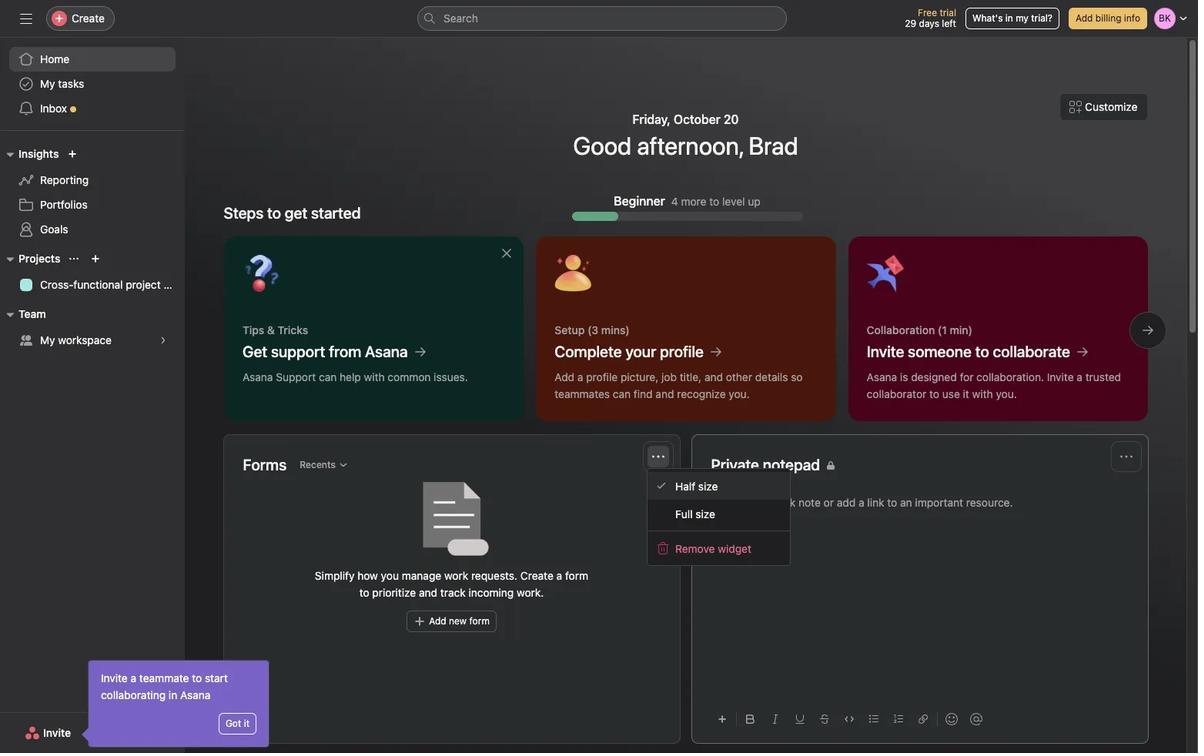 Task type: locate. For each thing, give the bounding box(es) containing it.
add
[[1076, 12, 1093, 24], [554, 370, 574, 384], [429, 615, 446, 627]]

it right use
[[963, 387, 969, 400]]

get started
[[285, 204, 361, 222]]

free
[[918, 7, 937, 18]]

create up home link
[[72, 12, 105, 25]]

1 vertical spatial form
[[469, 615, 490, 627]]

steps to get started
[[224, 204, 361, 222]]

asana support can help with common issues.
[[242, 370, 468, 384]]

size right half
[[698, 479, 718, 492]]

days
[[919, 18, 939, 29]]

functional
[[73, 278, 123, 291]]

asana left is
[[866, 370, 897, 384]]

2 you. from the left
[[996, 387, 1017, 400]]

1 horizontal spatial add
[[554, 370, 574, 384]]

help
[[339, 370, 361, 384]]

widget
[[718, 542, 752, 555]]

you.
[[728, 387, 749, 400], [996, 387, 1017, 400]]

and down job
[[655, 387, 674, 400]]

invite for invite a teammate to start collaborating in asana got it
[[101, 672, 128, 685]]

1 horizontal spatial in
[[1006, 12, 1013, 24]]

invite a teammate to start collaborating in asana got it
[[101, 672, 250, 729]]

size right full in the right of the page
[[696, 507, 715, 520]]

a up teammates on the bottom
[[577, 370, 583, 384]]

add left the new
[[429, 615, 446, 627]]

0 vertical spatial size
[[698, 479, 718, 492]]

0 horizontal spatial you.
[[728, 387, 749, 400]]

1 horizontal spatial create
[[520, 569, 554, 582]]

can left help
[[318, 370, 336, 384]]

collaborating
[[101, 688, 166, 702]]

1 vertical spatial can
[[612, 387, 630, 400]]

you. down other
[[728, 387, 749, 400]]

can
[[318, 370, 336, 384], [612, 387, 630, 400]]

1 my from the top
[[40, 77, 55, 90]]

0 vertical spatial add
[[1076, 12, 1093, 24]]

2 horizontal spatial and
[[704, 370, 723, 384]]

create
[[72, 12, 105, 25], [520, 569, 554, 582]]

project
[[126, 278, 161, 291]]

teams element
[[0, 300, 185, 356]]

it right got
[[244, 718, 250, 729]]

remove
[[675, 542, 715, 555]]

reporting link
[[9, 168, 176, 193]]

so
[[791, 370, 802, 384]]

0 horizontal spatial add
[[429, 615, 446, 627]]

october
[[674, 112, 721, 126]]

customize button
[[1060, 93, 1148, 121]]

0 horizontal spatial it
[[244, 718, 250, 729]]

your
[[625, 343, 656, 360]]

my inside my workspace "link"
[[40, 333, 55, 347]]

1 vertical spatial profile
[[586, 370, 617, 384]]

bulleted list image
[[869, 715, 878, 724]]

add up teammates on the bottom
[[554, 370, 574, 384]]

invite inside invite a teammate to start collaborating in asana got it
[[101, 672, 128, 685]]

profile inside "add a profile picture, job title, and other details so teammates can find and recognize you."
[[586, 370, 617, 384]]

trusted
[[1085, 370, 1121, 384]]

can left find
[[612, 387, 630, 400]]

1 vertical spatial add
[[554, 370, 574, 384]]

a right requests.
[[556, 569, 562, 582]]

1 horizontal spatial it
[[963, 387, 969, 400]]

form inside button
[[469, 615, 490, 627]]

add for add billing info
[[1076, 12, 1093, 24]]

see details, my workspace image
[[159, 336, 168, 345]]

tasks
[[58, 77, 84, 90]]

projects button
[[0, 250, 60, 268]]

0 horizontal spatial form
[[469, 615, 490, 627]]

job
[[661, 370, 677, 384]]

1 vertical spatial it
[[244, 718, 250, 729]]

with right help
[[364, 370, 384, 384]]

team button
[[0, 305, 46, 323]]

to up asana is designed for collaboration. invite a trusted collaborator to use it with you.
[[975, 343, 989, 360]]

profile for your
[[660, 343, 704, 360]]

goals
[[40, 223, 68, 236]]

insights element
[[0, 140, 185, 245]]

remove widget
[[675, 542, 752, 555]]

search
[[444, 12, 478, 25]]

recents
[[300, 459, 336, 471]]

0 vertical spatial it
[[963, 387, 969, 400]]

0 horizontal spatial with
[[364, 370, 384, 384]]

add left billing
[[1076, 12, 1093, 24]]

complete
[[554, 343, 622, 360]]

to
[[709, 194, 719, 208], [267, 204, 281, 222], [975, 343, 989, 360], [929, 387, 939, 400], [359, 586, 369, 599], [192, 672, 202, 685]]

0 vertical spatial in
[[1006, 12, 1013, 24]]

tips & tricks
[[242, 323, 308, 337]]

collaborator
[[866, 387, 926, 400]]

0 vertical spatial and
[[704, 370, 723, 384]]

2 vertical spatial and
[[419, 586, 437, 599]]

actions image
[[1120, 451, 1132, 463]]

add inside the add new form button
[[429, 615, 446, 627]]

form
[[565, 569, 588, 582], [469, 615, 490, 627]]

to inside asana is designed for collaboration. invite a trusted collaborator to use it with you.
[[929, 387, 939, 400]]

setup
[[554, 323, 584, 337]]

add for add a profile picture, job title, and other details so teammates can find and recognize you.
[[554, 370, 574, 384]]

2 vertical spatial add
[[429, 615, 446, 627]]

profile up teammates on the bottom
[[586, 370, 617, 384]]

1 horizontal spatial with
[[972, 387, 993, 400]]

from
[[329, 343, 361, 360]]

invite inside button
[[43, 726, 71, 739]]

my
[[1016, 12, 1029, 24]]

asana inside invite a teammate to start collaborating in asana got it
[[180, 688, 211, 702]]

incoming
[[469, 586, 514, 599]]

form inside "simplify how you manage work requests. create a form to prioritize and track incoming work."
[[565, 569, 588, 582]]

1 horizontal spatial you.
[[996, 387, 1017, 400]]

projects element
[[0, 245, 185, 300]]

in inside what's in my trial? button
[[1006, 12, 1013, 24]]

profile up title,
[[660, 343, 704, 360]]

scroll card carousel right image
[[1142, 324, 1154, 337]]

full size link
[[648, 500, 790, 528]]

a up collaborating on the left of the page
[[131, 672, 136, 685]]

collaboration.
[[976, 370, 1044, 384]]

1 horizontal spatial and
[[655, 387, 674, 400]]

0 vertical spatial profile
[[660, 343, 704, 360]]

prioritize
[[372, 586, 416, 599]]

to left use
[[929, 387, 939, 400]]

start
[[205, 672, 228, 685]]

0 vertical spatial can
[[318, 370, 336, 384]]

0 horizontal spatial create
[[72, 12, 105, 25]]

create inside "simplify how you manage work requests. create a form to prioritize and track incoming work."
[[520, 569, 554, 582]]

recents button
[[293, 454, 355, 476]]

at mention image
[[970, 713, 982, 725]]

add billing info
[[1076, 12, 1141, 24]]

new image
[[68, 149, 77, 159]]

add inside add billing info button
[[1076, 12, 1093, 24]]

to down the how
[[359, 586, 369, 599]]

size
[[698, 479, 718, 492], [696, 507, 715, 520]]

you. inside asana is designed for collaboration. invite a trusted collaborator to use it with you.
[[996, 387, 1017, 400]]

1 vertical spatial size
[[696, 507, 715, 520]]

asana down start
[[180, 688, 211, 702]]

1 vertical spatial my
[[40, 333, 55, 347]]

asana down get
[[242, 370, 273, 384]]

my
[[40, 77, 55, 90], [40, 333, 55, 347]]

1 horizontal spatial form
[[565, 569, 588, 582]]

4
[[671, 194, 678, 208]]

insert an object image
[[717, 715, 727, 724]]

and up recognize at right bottom
[[704, 370, 723, 384]]

half
[[675, 479, 695, 492]]

0 horizontal spatial and
[[419, 586, 437, 599]]

a inside asana is designed for collaboration. invite a trusted collaborator to use it with you.
[[1076, 370, 1082, 384]]

tips
[[242, 323, 264, 337]]

my left 'tasks'
[[40, 77, 55, 90]]

1 horizontal spatial can
[[612, 387, 630, 400]]

2 horizontal spatial add
[[1076, 12, 1093, 24]]

profile for a
[[586, 370, 617, 384]]

and down manage
[[419, 586, 437, 599]]

create up work.
[[520, 569, 554, 582]]

new
[[449, 615, 467, 627]]

0 horizontal spatial profile
[[586, 370, 617, 384]]

1 vertical spatial create
[[520, 569, 554, 582]]

you. down collaboration.
[[996, 387, 1017, 400]]

invite a teammate to start collaborating in asana tooltip
[[84, 661, 269, 747]]

in left my
[[1006, 12, 1013, 24]]

2 my from the top
[[40, 333, 55, 347]]

issues.
[[433, 370, 468, 384]]

0 vertical spatial form
[[565, 569, 588, 582]]

private
[[711, 456, 759, 474]]

my tasks link
[[9, 72, 176, 96]]

1 vertical spatial with
[[972, 387, 993, 400]]

invite
[[866, 343, 904, 360], [1047, 370, 1074, 384], [101, 672, 128, 685], [43, 726, 71, 739]]

20
[[724, 112, 739, 126]]

notepad
[[763, 456, 820, 474]]

with down for
[[972, 387, 993, 400]]

1 horizontal spatial profile
[[660, 343, 704, 360]]

to left start
[[192, 672, 202, 685]]

in down teammate
[[169, 688, 177, 702]]

add a profile picture, job title, and other details so teammates can find and recognize you.
[[554, 370, 802, 400]]

work.
[[517, 586, 544, 599]]

my for my tasks
[[40, 77, 55, 90]]

0 vertical spatial my
[[40, 77, 55, 90]]

is
[[900, 370, 908, 384]]

got it button
[[219, 713, 256, 735]]

to left level
[[709, 194, 719, 208]]

get support from asana
[[242, 343, 408, 360]]

designed
[[911, 370, 957, 384]]

1 vertical spatial in
[[169, 688, 177, 702]]

home link
[[9, 47, 176, 72]]

1 you. from the left
[[728, 387, 749, 400]]

0 vertical spatial create
[[72, 12, 105, 25]]

title,
[[679, 370, 701, 384]]

my inside my tasks link
[[40, 77, 55, 90]]

search button
[[417, 6, 787, 31]]

a left trusted
[[1076, 370, 1082, 384]]

0 horizontal spatial in
[[169, 688, 177, 702]]

collaboration
[[866, 323, 935, 337]]

profile
[[660, 343, 704, 360], [586, 370, 617, 384]]

can inside "add a profile picture, job title, and other details so teammates can find and recognize you."
[[612, 387, 630, 400]]

my down 'team'
[[40, 333, 55, 347]]

asana inside asana is designed for collaboration. invite a trusted collaborator to use it with you.
[[866, 370, 897, 384]]

to inside invite a teammate to start collaborating in asana got it
[[192, 672, 202, 685]]

got
[[226, 718, 241, 729]]

billing
[[1096, 12, 1122, 24]]

add inside "add a profile picture, job title, and other details so teammates can find and recognize you."
[[554, 370, 574, 384]]

full
[[675, 507, 693, 520]]

toolbar
[[711, 702, 1129, 736]]

link image
[[918, 715, 928, 724]]



Task type: vqa. For each thing, say whether or not it's contained in the screenshot.
progressing.
no



Task type: describe. For each thing, give the bounding box(es) containing it.
inbox link
[[9, 96, 176, 121]]

you. inside "add a profile picture, job title, and other details so teammates can find and recognize you."
[[728, 387, 749, 400]]

to inside "simplify how you manage work requests. create a form to prioritize and track incoming work."
[[359, 586, 369, 599]]

invite someone to collaborate
[[866, 343, 1070, 360]]

search list box
[[417, 6, 787, 31]]

track
[[440, 586, 466, 599]]

support
[[271, 343, 325, 360]]

invite for invite
[[43, 726, 71, 739]]

add new form
[[429, 615, 490, 627]]

teammate
[[139, 672, 189, 685]]

asana up common
[[365, 343, 408, 360]]

customize
[[1085, 100, 1138, 113]]

show options, current sort, top image
[[70, 254, 79, 263]]

in inside invite a teammate to start collaborating in asana got it
[[169, 688, 177, 702]]

1 vertical spatial and
[[655, 387, 674, 400]]

29
[[905, 18, 917, 29]]

team
[[18, 307, 46, 320]]

free trial 29 days left
[[905, 7, 956, 29]]

to right steps
[[267, 204, 281, 222]]

emoji image
[[945, 713, 958, 725]]

it inside invite a teammate to start collaborating in asana got it
[[244, 718, 250, 729]]

invite button
[[15, 719, 81, 747]]

someone
[[908, 343, 971, 360]]

collaborate
[[993, 343, 1070, 360]]

portfolios link
[[9, 193, 176, 217]]

simplify
[[315, 569, 355, 582]]

my tasks
[[40, 77, 84, 90]]

invite inside asana is designed for collaboration. invite a trusted collaborator to use it with you.
[[1047, 370, 1074, 384]]

my workspace
[[40, 333, 112, 347]]

work
[[444, 569, 468, 582]]

a inside invite a teammate to start collaborating in asana got it
[[131, 672, 136, 685]]

(3 mins)
[[587, 323, 629, 337]]

home
[[40, 52, 70, 65]]

a inside "simplify how you manage work requests. create a form to prioritize and track incoming work."
[[556, 569, 562, 582]]

global element
[[0, 38, 185, 130]]

dismiss image
[[500, 247, 513, 260]]

manage
[[402, 569, 441, 582]]

projects
[[18, 252, 60, 265]]

add new form button
[[407, 611, 497, 632]]

new project or portfolio image
[[91, 254, 100, 263]]

insights
[[18, 147, 59, 160]]

common
[[387, 370, 430, 384]]

create button
[[46, 6, 115, 31]]

0 horizontal spatial can
[[318, 370, 336, 384]]

workspace
[[58, 333, 112, 347]]

strikethrough image
[[820, 715, 829, 724]]

level
[[722, 194, 745, 208]]

a inside "add a profile picture, job title, and other details so teammates can find and recognize you."
[[577, 370, 583, 384]]

what's in my trial? button
[[966, 8, 1060, 29]]

teammates
[[554, 387, 610, 400]]

asana is designed for collaboration. invite a trusted collaborator to use it with you.
[[866, 370, 1121, 400]]

portfolios
[[40, 198, 88, 211]]

(1 min)
[[937, 323, 972, 337]]

italics image
[[770, 715, 780, 724]]

beginner
[[614, 194, 665, 208]]

you
[[381, 569, 399, 582]]

info
[[1124, 12, 1141, 24]]

half size link
[[648, 472, 790, 500]]

simplify how you manage work requests. create a form to prioritize and track incoming work.
[[315, 569, 588, 599]]

add billing info button
[[1069, 8, 1147, 29]]

more
[[681, 194, 707, 208]]

support
[[276, 370, 316, 384]]

steps
[[224, 204, 264, 222]]

trial?
[[1031, 12, 1053, 24]]

create inside popup button
[[72, 12, 105, 25]]

insights button
[[0, 145, 59, 163]]

with inside asana is designed for collaboration. invite a trusted collaborator to use it with you.
[[972, 387, 993, 400]]

plan
[[164, 278, 185, 291]]

reporting
[[40, 173, 89, 186]]

afternoon,
[[637, 131, 743, 160]]

hide sidebar image
[[20, 12, 32, 25]]

beginner 4 more to level up
[[614, 194, 761, 208]]

brad
[[749, 131, 798, 160]]

to inside beginner 4 more to level up
[[709, 194, 719, 208]]

inbox
[[40, 102, 67, 115]]

other
[[726, 370, 752, 384]]

it inside asana is designed for collaboration. invite a trusted collaborator to use it with you.
[[963, 387, 969, 400]]

code image
[[844, 715, 854, 724]]

half size
[[675, 479, 718, 492]]

my workspace link
[[9, 328, 176, 353]]

find
[[633, 387, 652, 400]]

size for half size
[[698, 479, 718, 492]]

numbered list image
[[894, 715, 903, 724]]

my for my workspace
[[40, 333, 55, 347]]

left
[[942, 18, 956, 29]]

friday, october 20 good afternoon, brad
[[573, 112, 798, 160]]

& tricks
[[267, 323, 308, 337]]

collaboration (1 min)
[[866, 323, 972, 337]]

cross-
[[40, 278, 73, 291]]

forms
[[243, 456, 287, 474]]

invite for invite someone to collaborate
[[866, 343, 904, 360]]

0 vertical spatial with
[[364, 370, 384, 384]]

how
[[358, 569, 378, 582]]

underline image
[[795, 715, 804, 724]]

add for add new form
[[429, 615, 446, 627]]

get
[[242, 343, 267, 360]]

bold image
[[746, 715, 755, 724]]

actions image
[[652, 451, 664, 463]]

setup (3 mins)
[[554, 323, 629, 337]]

friday,
[[633, 112, 671, 126]]

and inside "simplify how you manage work requests. create a form to prioritize and track incoming work."
[[419, 586, 437, 599]]

remove widget link
[[648, 534, 790, 562]]

requests.
[[471, 569, 518, 582]]

full size
[[675, 507, 715, 520]]

size for full size
[[696, 507, 715, 520]]

cross-functional project plan link
[[9, 273, 185, 297]]



